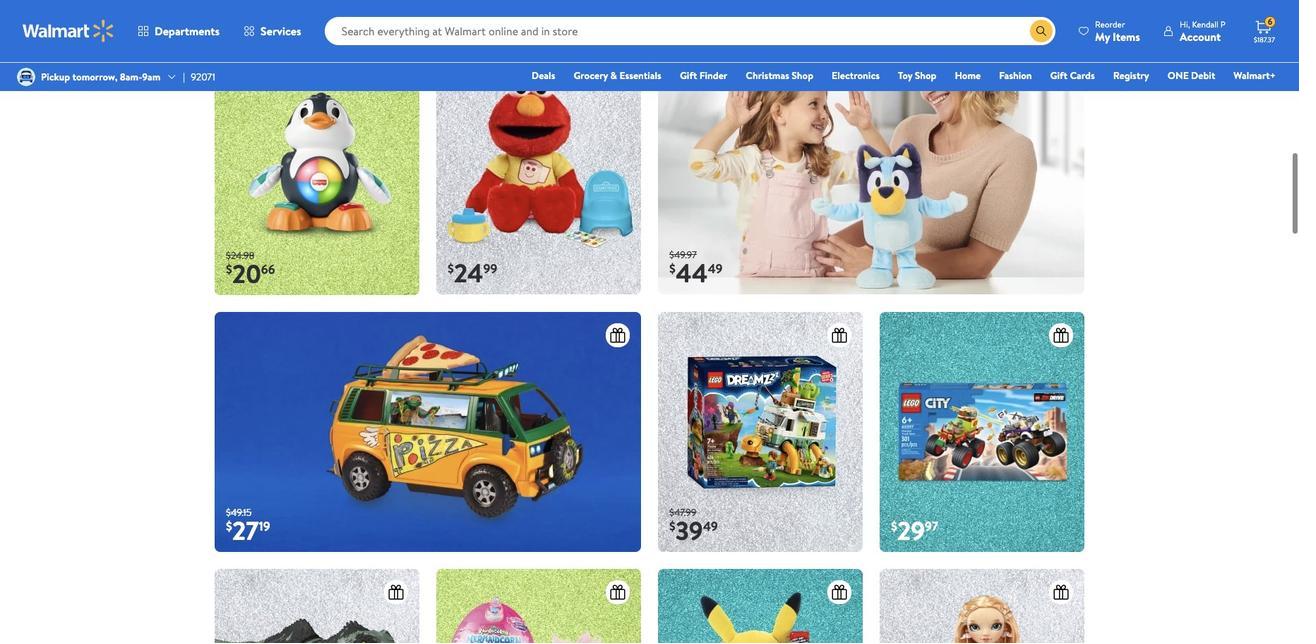 Task type: describe. For each thing, give the bounding box(es) containing it.
97
[[925, 518, 939, 536]]

$49.97
[[670, 248, 697, 262]]

| 92071
[[183, 70, 215, 84]]

gift finder link
[[674, 68, 734, 83]]

Walmart Site-Wide search field
[[325, 17, 1056, 45]]

fashion
[[1000, 69, 1032, 83]]

account
[[1180, 29, 1221, 44]]

deals
[[532, 69, 555, 83]]

$24.98 $ 20 66
[[226, 248, 275, 292]]

$ 29 97
[[891, 514, 939, 549]]

fisher-price linkimals cool beats penguin baby & toddler learning toy with music & lights image
[[215, 55, 420, 295]]

Search search field
[[325, 17, 1056, 45]]

98
[[702, 3, 717, 21]]

gift finder
[[680, 69, 728, 83]]

walmart image
[[23, 20, 114, 42]]

shop for toy shop
[[915, 69, 937, 83]]

teenage mutant ninja turtles mutant mayhem pizza fire delivery van by playmates toys image
[[215, 312, 641, 553]]

home
[[955, 69, 981, 83]]

items
[[1113, 29, 1141, 44]]

pickup tomorrow, 8am-9am
[[41, 70, 161, 84]]

$24.98
[[226, 248, 255, 263]]

44
[[676, 256, 708, 291]]

&
[[611, 69, 617, 83]]

$ inside $24.98 $ 20 66
[[226, 261, 232, 278]]

sesame street potty time elmo 12-inch sustainable plush stuffed animal, sounds and phrases, potty training tool, kids toys for ages 18 month image
[[437, 55, 641, 295]]

$187.37
[[1254, 35, 1276, 44]]

19
[[259, 518, 270, 536]]

reorder my items
[[1096, 18, 1141, 44]]

cards
[[1070, 69, 1095, 83]]

services button
[[232, 14, 313, 48]]

29
[[898, 514, 925, 549]]

lego city monster truck race 60397 toy car building set, toy for 7 year old boys, girls and fans of the lego 2kdrive video game, includes 2 monster trucks with functions and themes, plus 2 minifigures image
[[880, 312, 1085, 553]]

home link
[[949, 68, 988, 83]]

gift for gift cards
[[1051, 69, 1068, 83]]

99
[[483, 260, 498, 278]]

services
[[261, 23, 301, 39]]

$ inside $49.97 $ 44 49
[[670, 260, 676, 278]]

gift cards link
[[1044, 68, 1102, 83]]

christmas shop
[[746, 69, 814, 83]]

fashion link
[[993, 68, 1039, 83]]

essentials
[[620, 69, 662, 83]]

reorder
[[1096, 18, 1126, 30]]

|
[[183, 70, 185, 84]]

$49.97 $ 44 49
[[670, 248, 723, 291]]

walmart+ link
[[1228, 68, 1283, 83]]

9am
[[142, 70, 161, 84]]

92071
[[191, 70, 215, 84]]

kendall
[[1193, 18, 1219, 30]]

$ inside $ 24 99
[[448, 260, 454, 278]]

walmart+
[[1234, 69, 1276, 83]]

6
[[1268, 16, 1273, 28]]



Task type: locate. For each thing, give the bounding box(es) containing it.
0 horizontal spatial gift
[[680, 69, 697, 83]]

toy
[[898, 69, 913, 83]]

2 gift from the left
[[1051, 69, 1068, 83]]

electronics
[[832, 69, 880, 83]]

finder
[[700, 69, 728, 83]]

my
[[1096, 29, 1111, 44]]

hi, kendall p account
[[1180, 18, 1226, 44]]

$ link up home link
[[880, 0, 1085, 38]]

registry
[[1114, 69, 1150, 83]]

$
[[448, 3, 454, 21], [670, 3, 676, 21], [891, 3, 898, 21], [448, 260, 454, 278], [670, 260, 676, 278], [226, 261, 232, 278], [226, 518, 232, 536], [670, 518, 676, 536], [891, 518, 898, 536]]

tomorrow,
[[72, 70, 118, 84]]

gift for gift finder
[[680, 69, 697, 83]]

registry link
[[1107, 68, 1156, 83]]

0 horizontal spatial shop
[[792, 69, 814, 83]]

6 $187.37
[[1254, 16, 1276, 44]]

0 vertical spatial 49
[[708, 260, 723, 278]]

1 gift from the left
[[680, 69, 697, 83]]

departments
[[155, 23, 220, 39]]

20
[[232, 257, 261, 292]]

1 horizontal spatial gift
[[1051, 69, 1068, 83]]

$ link
[[437, 0, 641, 38], [880, 0, 1085, 38]]

$49.15 $ 27 19
[[226, 506, 270, 549]]

$ 24 99
[[448, 256, 498, 291]]

27
[[232, 514, 259, 549]]

one
[[1168, 69, 1189, 83]]

p
[[1221, 18, 1226, 30]]

gift left cards
[[1051, 69, 1068, 83]]

pickup
[[41, 70, 70, 84]]

$47.99
[[670, 506, 697, 520]]

departments button
[[126, 14, 232, 48]]

one debit link
[[1162, 68, 1222, 83]]

christmas shop link
[[740, 68, 820, 83]]

shop for christmas shop
[[792, 69, 814, 83]]

49
[[708, 260, 723, 278], [703, 518, 718, 536]]

$49.15
[[226, 506, 252, 520]]

1 shop from the left
[[792, 69, 814, 83]]

gift left the finder
[[680, 69, 697, 83]]

1 horizontal spatial $ link
[[880, 0, 1085, 38]]

2 $ link from the left
[[880, 0, 1085, 38]]

shop right toy
[[915, 69, 937, 83]]

hi,
[[1180, 18, 1191, 30]]

8am-
[[120, 70, 142, 84]]

toy shop link
[[892, 68, 943, 83]]

lego dreamzzz mrs. castillo's turtle van 71456, 2 in 1 building toy vehicle playset for fans of lego dreamzzz streaming show, makes a great christmas gift idea for 7 year old kids, boys, and girls image
[[658, 312, 863, 553]]

gift cards
[[1051, 69, 1095, 83]]

49 right $49.97
[[708, 260, 723, 278]]

1 $ link from the left
[[437, 0, 641, 38]]

0 horizontal spatial $ link
[[437, 0, 641, 38]]

christmas
[[746, 69, 790, 83]]

49 for 44
[[708, 260, 723, 278]]

toy shop
[[898, 69, 937, 83]]

shop right "christmas"
[[792, 69, 814, 83]]

49 for 39
[[703, 518, 718, 536]]

$47.99 $ 39 49
[[670, 506, 718, 549]]

search icon image
[[1036, 25, 1048, 37]]

grocery
[[574, 69, 608, 83]]

 image
[[17, 68, 35, 86]]

$ inside $49.15 $ 27 19
[[226, 518, 232, 536]]

$ inside $ 29 97
[[891, 518, 898, 536]]

2 shop from the left
[[915, 69, 937, 83]]

39
[[676, 514, 703, 549]]

49 inside $47.99 $ 39 49
[[703, 518, 718, 536]]

$ inside $47.99 $ 39 49
[[670, 518, 676, 536]]

debit
[[1192, 69, 1216, 83]]

one debit
[[1168, 69, 1216, 83]]

49 right $47.99
[[703, 518, 718, 536]]

shop inside 'link'
[[792, 69, 814, 83]]

1 horizontal spatial shop
[[915, 69, 937, 83]]

bluey, dance and play 14 inch animated plush with phrases and songs, preschool, ages 3+ image
[[658, 55, 1085, 295]]

1 vertical spatial 49
[[703, 518, 718, 536]]

grocery & essentials link
[[567, 68, 668, 83]]

66
[[261, 261, 275, 278]]

deals link
[[525, 68, 562, 83]]

shop
[[792, 69, 814, 83], [915, 69, 937, 83]]

24
[[454, 256, 483, 291]]

gift
[[680, 69, 697, 83], [1051, 69, 1068, 83]]

$ link up deals link
[[437, 0, 641, 38]]

49 inside $49.97 $ 44 49
[[708, 260, 723, 278]]

electronics link
[[826, 68, 886, 83]]

grocery & essentials
[[574, 69, 662, 83]]



Task type: vqa. For each thing, say whether or not it's contained in the screenshot.
DEPARTMENTS
yes



